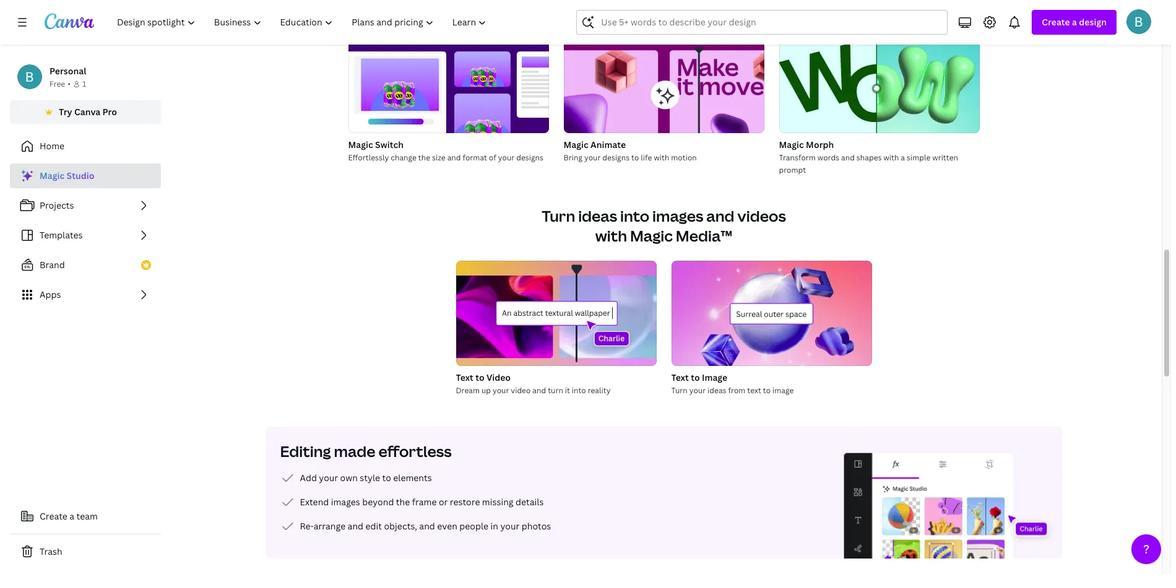 Task type: locate. For each thing, give the bounding box(es) containing it.
a left simple
[[901, 152, 906, 163]]

0 vertical spatial ideas
[[579, 206, 618, 226]]

your right bring
[[585, 152, 601, 163]]

0 horizontal spatial designs
[[517, 152, 544, 163]]

and right the words
[[842, 152, 855, 163]]

0 horizontal spatial with
[[596, 225, 627, 246]]

magic for magic switch
[[348, 139, 373, 151]]

1 horizontal spatial into
[[621, 206, 650, 226]]

turn
[[542, 206, 576, 226], [672, 385, 688, 396]]

images down motion
[[653, 206, 704, 226]]

ideas inside 'text to image turn your ideas from text to image'
[[708, 385, 727, 396]]

text for text to video
[[456, 372, 474, 383]]

list containing magic studio
[[10, 164, 161, 307]]

a inside create a design dropdown button
[[1073, 16, 1078, 28]]

2 designs from the left
[[603, 152, 630, 163]]

effortlessly
[[348, 152, 389, 163]]

a left design
[[1073, 16, 1078, 28]]

into inside turn ideas into images and videos with magic media™
[[621, 206, 650, 226]]

magic morph image
[[780, 28, 980, 133]]

text
[[456, 372, 474, 383], [672, 372, 689, 383]]

extend images beyond the frame or restore missing details
[[300, 496, 544, 508]]

text
[[748, 385, 762, 396]]

0 horizontal spatial list
[[10, 164, 161, 307]]

trash link
[[10, 540, 161, 564]]

1 vertical spatial the
[[396, 496, 410, 508]]

magic for magic morph
[[780, 139, 804, 151]]

magic up effortlessly
[[348, 139, 373, 151]]

even
[[437, 520, 458, 532]]

0 vertical spatial images
[[653, 206, 704, 226]]

2 vertical spatial a
[[70, 510, 74, 522]]

own
[[340, 472, 358, 484]]

and inside turn ideas into images and videos with magic media™
[[707, 206, 735, 226]]

a for design
[[1073, 16, 1078, 28]]

0 horizontal spatial turn
[[542, 206, 576, 226]]

0 vertical spatial turn
[[542, 206, 576, 226]]

into right it
[[572, 385, 586, 396]]

0 vertical spatial create
[[1043, 16, 1071, 28]]

your right in
[[501, 520, 520, 532]]

a inside create a team button
[[70, 510, 74, 522]]

1 horizontal spatial create
[[1043, 16, 1071, 28]]

text for text to image
[[672, 372, 689, 383]]

the inside list
[[396, 496, 410, 508]]

0 horizontal spatial images
[[331, 496, 360, 508]]

1 horizontal spatial ideas
[[708, 385, 727, 396]]

designs
[[517, 152, 544, 163], [603, 152, 630, 163]]

and left turn
[[533, 385, 546, 396]]

1 vertical spatial ideas
[[708, 385, 727, 396]]

your inside 'text to image turn your ideas from text to image'
[[690, 385, 706, 396]]

ideas
[[579, 206, 618, 226], [708, 385, 727, 396]]

0 horizontal spatial a
[[70, 510, 74, 522]]

text to video dream up your video and turn it into reality
[[456, 372, 611, 396]]

create inside button
[[40, 510, 67, 522]]

1 designs from the left
[[517, 152, 544, 163]]

pro
[[103, 106, 117, 118]]

or
[[439, 496, 448, 508]]

1 horizontal spatial designs
[[603, 152, 630, 163]]

1 vertical spatial into
[[572, 385, 586, 396]]

to right text
[[764, 385, 771, 396]]

text to video group
[[456, 261, 657, 397]]

magic up transform
[[780, 139, 804, 151]]

create left design
[[1043, 16, 1071, 28]]

the inside magic switch effortlessly change the size and format of your designs
[[419, 152, 431, 163]]

style
[[360, 472, 380, 484]]

1 vertical spatial turn
[[672, 385, 688, 396]]

1 vertical spatial list
[[280, 471, 551, 534]]

into inside text to video dream up your video and turn it into reality
[[572, 385, 586, 396]]

with inside magic animate bring your designs to life with motion
[[654, 152, 670, 163]]

1 horizontal spatial with
[[654, 152, 670, 163]]

magic inside magic switch effortlessly change the size and format of your designs
[[348, 139, 373, 151]]

apps link
[[10, 282, 161, 307]]

projects link
[[10, 193, 161, 218]]

magic inside magic animate bring your designs to life with motion
[[564, 139, 589, 151]]

group
[[348, 28, 549, 133], [564, 28, 765, 133], [780, 28, 980, 133], [456, 261, 657, 366], [672, 261, 872, 366]]

your
[[499, 152, 515, 163], [585, 152, 601, 163], [493, 385, 509, 396], [690, 385, 706, 396], [319, 472, 338, 484], [501, 520, 520, 532]]

your down the image at the bottom
[[690, 385, 706, 396]]

turn inside 'text to image turn your ideas from text to image'
[[672, 385, 688, 396]]

list
[[10, 164, 161, 307], [280, 471, 551, 534]]

magic inside magic morph transform words and shapes with a simple written prompt
[[780, 139, 804, 151]]

1 horizontal spatial a
[[901, 152, 906, 163]]

design
[[1080, 16, 1108, 28]]

1 text from the left
[[456, 372, 474, 383]]

turn left from
[[672, 385, 688, 396]]

magic morph transform words and shapes with a simple written prompt
[[780, 139, 959, 175]]

1 horizontal spatial list
[[280, 471, 551, 534]]

to up up
[[476, 372, 485, 383]]

0 horizontal spatial into
[[572, 385, 586, 396]]

made
[[334, 441, 376, 461]]

and left the videos
[[707, 206, 735, 226]]

and right size
[[448, 152, 461, 163]]

images down own
[[331, 496, 360, 508]]

your inside text to video dream up your video and turn it into reality
[[493, 385, 509, 396]]

apps
[[40, 289, 61, 300]]

missing
[[482, 496, 514, 508]]

edit
[[366, 520, 382, 532]]

images inside turn ideas into images and videos with magic media™
[[653, 206, 704, 226]]

designs right "of" at the top
[[517, 152, 544, 163]]

turn
[[548, 385, 564, 396]]

1 horizontal spatial images
[[653, 206, 704, 226]]

0 horizontal spatial ideas
[[579, 206, 618, 226]]

your down video
[[493, 385, 509, 396]]

0 vertical spatial list
[[10, 164, 161, 307]]

magic left studio
[[40, 170, 65, 181]]

magic up bring
[[564, 139, 589, 151]]

0 vertical spatial a
[[1073, 16, 1078, 28]]

canva
[[74, 106, 100, 118]]

1 vertical spatial create
[[40, 510, 67, 522]]

magic switch group
[[348, 28, 549, 164]]

text inside text to video dream up your video and turn it into reality
[[456, 372, 474, 383]]

the left frame at left
[[396, 496, 410, 508]]

brad klo image
[[1127, 9, 1152, 34]]

images
[[653, 206, 704, 226], [331, 496, 360, 508]]

2 horizontal spatial a
[[1073, 16, 1078, 28]]

image
[[773, 385, 794, 396]]

personal
[[50, 65, 86, 77]]

motion
[[672, 152, 697, 163]]

transform
[[780, 152, 816, 163]]

and
[[448, 152, 461, 163], [842, 152, 855, 163], [707, 206, 735, 226], [533, 385, 546, 396], [348, 520, 364, 532], [420, 520, 435, 532]]

0 horizontal spatial the
[[396, 496, 410, 508]]

2 horizontal spatial with
[[884, 152, 900, 163]]

magic left media™
[[630, 225, 673, 246]]

create inside dropdown button
[[1043, 16, 1071, 28]]

magic inside magic studio link
[[40, 170, 65, 181]]

into
[[621, 206, 650, 226], [572, 385, 586, 396]]

create left team
[[40, 510, 67, 522]]

change
[[391, 152, 417, 163]]

the left size
[[419, 152, 431, 163]]

a
[[1073, 16, 1078, 28], [901, 152, 906, 163], [70, 510, 74, 522]]

with inside turn ideas into images and videos with magic media™
[[596, 225, 627, 246]]

a left team
[[70, 510, 74, 522]]

1 horizontal spatial the
[[419, 152, 431, 163]]

1 horizontal spatial text
[[672, 372, 689, 383]]

1
[[82, 79, 86, 89]]

magic morph group
[[780, 28, 980, 177]]

create for create a team
[[40, 510, 67, 522]]

designs inside magic switch effortlessly change the size and format of your designs
[[517, 152, 544, 163]]

0 horizontal spatial create
[[40, 510, 67, 522]]

trash
[[40, 546, 62, 557]]

0 vertical spatial into
[[621, 206, 650, 226]]

1 horizontal spatial turn
[[672, 385, 688, 396]]

text up "dream"
[[456, 372, 474, 383]]

templates
[[40, 229, 83, 241]]

to left life in the top of the page
[[632, 152, 639, 163]]

written
[[933, 152, 959, 163]]

create a team button
[[10, 504, 161, 529]]

designs down animate
[[603, 152, 630, 163]]

into down life in the top of the page
[[621, 206, 650, 226]]

and inside magic switch effortlessly change the size and format of your designs
[[448, 152, 461, 163]]

to
[[632, 152, 639, 163], [476, 372, 485, 383], [691, 372, 700, 383], [764, 385, 771, 396], [383, 472, 391, 484]]

1 vertical spatial a
[[901, 152, 906, 163]]

it
[[565, 385, 570, 396]]

group for text to image
[[672, 261, 872, 366]]

with for turn ideas into images and videos with magic media™
[[596, 225, 627, 246]]

to right style
[[383, 472, 391, 484]]

life
[[641, 152, 653, 163]]

with inside magic morph transform words and shapes with a simple written prompt
[[884, 152, 900, 163]]

text left the image at the bottom
[[672, 372, 689, 383]]

2 text from the left
[[672, 372, 689, 383]]

with for magic morph transform words and shapes with a simple written prompt
[[884, 152, 900, 163]]

free •
[[50, 79, 71, 89]]

turn down bring
[[542, 206, 576, 226]]

0 vertical spatial the
[[419, 152, 431, 163]]

brand
[[40, 259, 65, 271]]

arrange
[[314, 520, 346, 532]]

magic
[[348, 139, 373, 151], [564, 139, 589, 151], [780, 139, 804, 151], [40, 170, 65, 181], [630, 225, 673, 246]]

with
[[654, 152, 670, 163], [884, 152, 900, 163], [596, 225, 627, 246]]

your inside magic animate bring your designs to life with motion
[[585, 152, 601, 163]]

to inside list
[[383, 472, 391, 484]]

None search field
[[577, 10, 949, 35]]

0 horizontal spatial text
[[456, 372, 474, 383]]

and left edit
[[348, 520, 364, 532]]

text inside 'text to image turn your ideas from text to image'
[[672, 372, 689, 383]]

the
[[419, 152, 431, 163], [396, 496, 410, 508]]

1 vertical spatial images
[[331, 496, 360, 508]]

create
[[1043, 16, 1071, 28], [40, 510, 67, 522]]

of
[[489, 152, 497, 163]]

images inside list
[[331, 496, 360, 508]]

details
[[516, 496, 544, 508]]

video
[[487, 372, 511, 383]]

your right "of" at the top
[[499, 152, 515, 163]]



Task type: describe. For each thing, give the bounding box(es) containing it.
turn ideas into images and videos with magic media™
[[542, 206, 787, 246]]

your inside magic switch effortlessly change the size and format of your designs
[[499, 152, 515, 163]]

format
[[463, 152, 487, 163]]

list containing add your own style to elements
[[280, 471, 551, 534]]

and left even
[[420, 520, 435, 532]]

shapes
[[857, 152, 882, 163]]

magic animate image
[[564, 28, 765, 133]]

and inside text to video dream up your video and turn it into reality
[[533, 385, 546, 396]]

try
[[59, 106, 72, 118]]

a inside magic morph transform words and shapes with a simple written prompt
[[901, 152, 906, 163]]

editing
[[280, 441, 331, 461]]

your right add
[[319, 472, 338, 484]]

magic animate bring your designs to life with motion
[[564, 139, 697, 163]]

try canva pro button
[[10, 100, 161, 124]]

magic switch effortlessly change the size and format of your designs
[[348, 139, 544, 163]]

free
[[50, 79, 65, 89]]

add
[[300, 472, 317, 484]]

magic studio
[[40, 170, 94, 181]]

to inside text to video dream up your video and turn it into reality
[[476, 372, 485, 383]]

create a team
[[40, 510, 98, 522]]

in
[[491, 520, 499, 532]]

morph
[[807, 139, 835, 151]]

a for team
[[70, 510, 74, 522]]

from
[[729, 385, 746, 396]]

restore
[[450, 496, 480, 508]]

people
[[460, 520, 489, 532]]

turn inside turn ideas into images and videos with magic media™
[[542, 206, 576, 226]]

simple
[[907, 152, 931, 163]]

home link
[[10, 134, 161, 159]]

top level navigation element
[[109, 10, 498, 35]]

•
[[68, 79, 71, 89]]

magic for magic animate
[[564, 139, 589, 151]]

videos
[[738, 206, 787, 226]]

up
[[482, 385, 491, 396]]

team
[[77, 510, 98, 522]]

reality
[[588, 385, 611, 396]]

text to image group
[[672, 261, 872, 397]]

text to image image
[[672, 261, 872, 366]]

group for magic morph
[[780, 28, 980, 133]]

size
[[432, 152, 446, 163]]

words
[[818, 152, 840, 163]]

prompt
[[780, 165, 807, 175]]

photos
[[522, 520, 551, 532]]

magic animate group
[[564, 28, 765, 164]]

objects,
[[384, 520, 417, 532]]

editing made effortless
[[280, 441, 452, 461]]

image
[[702, 372, 728, 383]]

templates link
[[10, 223, 161, 248]]

re-
[[300, 520, 314, 532]]

text to video image
[[456, 261, 657, 366]]

switch
[[375, 139, 404, 151]]

to left the image at the bottom
[[691, 372, 700, 383]]

video
[[511, 385, 531, 396]]

re-arrange and edit objects, and even people in your photos
[[300, 520, 551, 532]]

ideas inside turn ideas into images and videos with magic media™
[[579, 206, 618, 226]]

create for create a design
[[1043, 16, 1071, 28]]

brand link
[[10, 253, 161, 277]]

add your own style to elements
[[300, 472, 432, 484]]

text to image turn your ideas from text to image
[[672, 372, 794, 396]]

frame
[[412, 496, 437, 508]]

create a design button
[[1033, 10, 1117, 35]]

magic switch image
[[348, 28, 549, 133]]

group for magic switch
[[348, 28, 549, 133]]

home
[[40, 140, 64, 152]]

group for text to video
[[456, 261, 657, 366]]

designs inside magic animate bring your designs to life with motion
[[603, 152, 630, 163]]

magic inside turn ideas into images and videos with magic media™
[[630, 225, 673, 246]]

studio
[[67, 170, 94, 181]]

elements
[[394, 472, 432, 484]]

Search search field
[[602, 11, 924, 34]]

magic studio link
[[10, 164, 161, 188]]

animate
[[591, 139, 626, 151]]

to inside magic animate bring your designs to life with motion
[[632, 152, 639, 163]]

try canva pro
[[59, 106, 117, 118]]

beyond
[[362, 496, 394, 508]]

group for magic animate
[[564, 28, 765, 133]]

create a design
[[1043, 16, 1108, 28]]

bring
[[564, 152, 583, 163]]

effortless
[[379, 441, 452, 461]]

projects
[[40, 199, 74, 211]]

dream
[[456, 385, 480, 396]]

and inside magic morph transform words and shapes with a simple written prompt
[[842, 152, 855, 163]]

extend
[[300, 496, 329, 508]]

media™
[[676, 225, 733, 246]]



Task type: vqa. For each thing, say whether or not it's contained in the screenshot.


